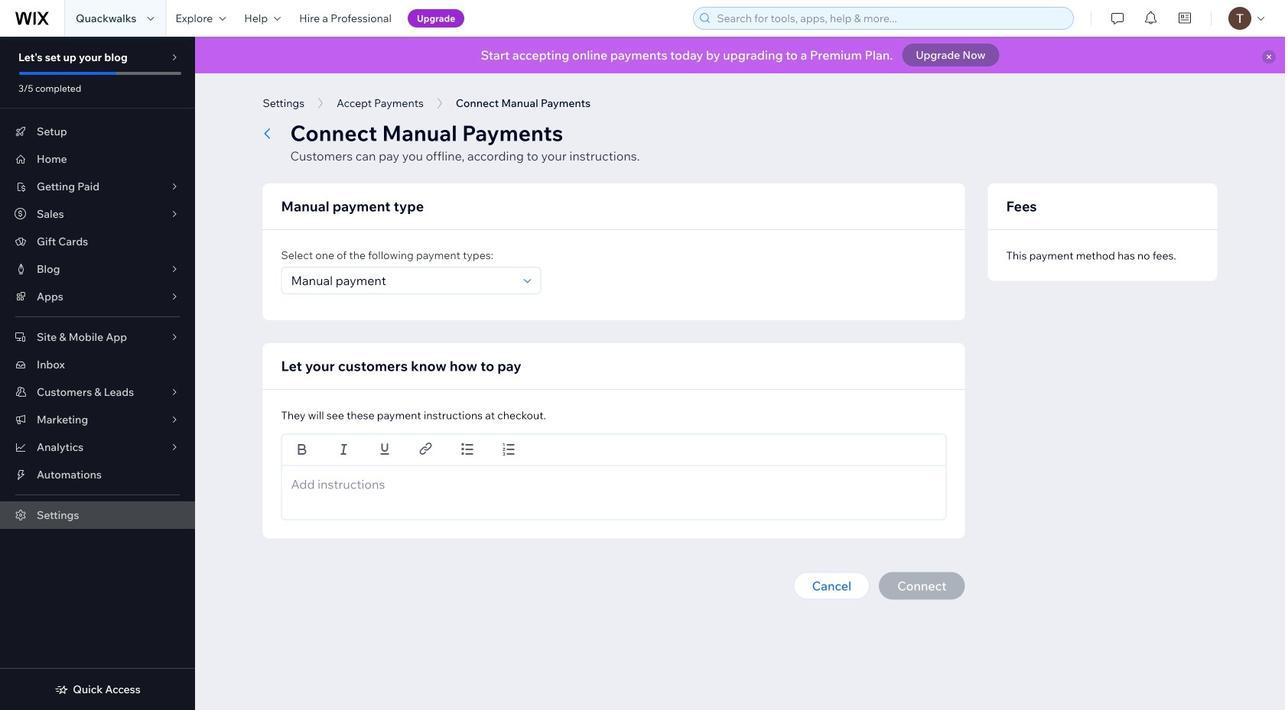 Task type: describe. For each thing, give the bounding box(es) containing it.
sidebar element
[[0, 37, 195, 711]]



Task type: vqa. For each thing, say whether or not it's contained in the screenshot.
the Search for tools, apps, help & more... field
yes



Task type: locate. For each thing, give the bounding box(es) containing it.
None text field
[[291, 475, 937, 494]]

None field
[[286, 268, 519, 294]]

alert
[[195, 37, 1285, 73]]

Search for tools, apps, help & more... field
[[712, 8, 1069, 29]]



